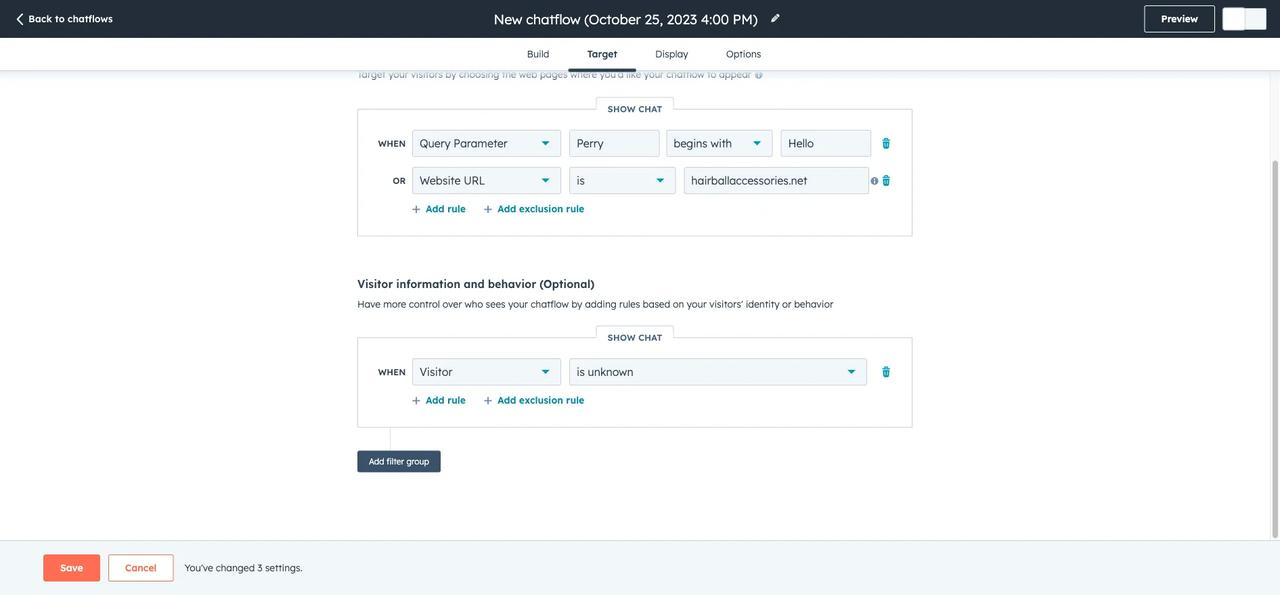Task type: locate. For each thing, give the bounding box(es) containing it.
add exclusion rule down "website url" popup button
[[498, 203, 585, 215]]

chatflows
[[68, 13, 113, 25]]

chat
[[639, 104, 663, 115], [639, 333, 663, 344]]

filter
[[387, 457, 404, 468]]

begins with
[[674, 137, 732, 151]]

show down rules
[[608, 333, 636, 344]]

show chat down rules
[[608, 333, 663, 344]]

add rule button down website
[[412, 203, 466, 215]]

0 vertical spatial add exclusion rule
[[498, 203, 585, 215]]

0 vertical spatial chatflow
[[667, 69, 705, 81]]

visitor
[[358, 278, 393, 291], [420, 366, 453, 380]]

chat down based
[[639, 333, 663, 344]]

your right on
[[687, 299, 707, 311]]

show
[[608, 104, 636, 115], [608, 333, 636, 344]]

0 vertical spatial visitor
[[358, 278, 393, 291]]

show up "name" text field
[[608, 104, 636, 115]]

by down (optional)
[[572, 299, 583, 311]]

0 vertical spatial to
[[55, 13, 65, 25]]

1 horizontal spatial to
[[707, 69, 717, 81]]

add for second add rule button from the top
[[426, 395, 445, 407]]

options button
[[707, 38, 780, 70]]

show chat link down rules
[[597, 333, 674, 344]]

show chat
[[608, 104, 663, 115], [608, 333, 663, 344]]

identity
[[746, 299, 780, 311]]

show chat down 'like'
[[608, 104, 663, 115]]

build button
[[508, 38, 568, 70]]

by right visitors
[[446, 69, 456, 81]]

show chat link down 'like'
[[597, 104, 674, 115]]

chatflow
[[667, 69, 705, 81], [531, 299, 569, 311]]

0 horizontal spatial visitor
[[358, 278, 393, 291]]

2 is from the top
[[577, 366, 585, 380]]

behavior right or
[[794, 299, 834, 311]]

unknown
[[588, 366, 634, 380]]

visitor inside popup button
[[420, 366, 453, 380]]

0 vertical spatial show chat link
[[597, 104, 674, 115]]

target inside target button
[[587, 48, 618, 60]]

1 add exclusion rule from the top
[[498, 203, 585, 215]]

1 vertical spatial chatflow
[[531, 299, 569, 311]]

1 chat from the top
[[639, 104, 663, 115]]

add rule down the visitor popup button
[[426, 395, 466, 407]]

1 vertical spatial is
[[577, 366, 585, 380]]

add filter group
[[369, 457, 429, 468]]

1 horizontal spatial target
[[587, 48, 618, 60]]

exclusion for second add rule button from the top's add exclusion rule button
[[519, 395, 563, 407]]

preview button
[[1145, 5, 1216, 33]]

website url button
[[412, 168, 561, 195]]

1 show chat from the top
[[608, 104, 663, 115]]

to inside button
[[55, 13, 65, 25]]

1 show chat link from the top
[[597, 104, 674, 115]]

1 vertical spatial behavior
[[794, 299, 834, 311]]

chatflow down the display
[[667, 69, 705, 81]]

add for add exclusion rule button related to second add rule button from the bottom of the page
[[498, 203, 516, 215]]

group
[[407, 457, 429, 468]]

1 vertical spatial to
[[707, 69, 717, 81]]

your
[[389, 69, 408, 81], [644, 69, 664, 81], [508, 299, 528, 311], [687, 299, 707, 311]]

and
[[464, 278, 485, 291]]

add rule
[[426, 203, 466, 215], [426, 395, 466, 407]]

0 vertical spatial exclusion
[[519, 203, 563, 215]]

when
[[378, 138, 406, 149], [378, 367, 406, 378]]

is down "name" text field
[[577, 174, 585, 188]]

1 horizontal spatial visitor
[[420, 366, 453, 380]]

0 vertical spatial is
[[577, 174, 585, 188]]

is for is
[[577, 174, 585, 188]]

2 add exclusion rule button from the top
[[483, 395, 585, 407]]

1 vertical spatial show chat
[[608, 333, 663, 344]]

exclusion down the visitor popup button
[[519, 395, 563, 407]]

2 show chat link from the top
[[597, 333, 674, 344]]

add exclusion rule
[[498, 203, 585, 215], [498, 395, 585, 407]]

1 vertical spatial target
[[358, 69, 386, 81]]

1 vertical spatial add exclusion rule button
[[483, 395, 585, 407]]

is unknown button
[[570, 359, 868, 386]]

web
[[519, 69, 538, 81]]

0 vertical spatial add rule
[[426, 203, 466, 215]]

1 horizontal spatial by
[[572, 299, 583, 311]]

1 is from the top
[[577, 174, 585, 188]]

navigation
[[508, 38, 780, 72]]

preview
[[1162, 13, 1199, 25]]

add exclusion rule button down the visitor popup button
[[483, 395, 585, 407]]

to right "back"
[[55, 13, 65, 25]]

show chat link
[[597, 104, 674, 115], [597, 333, 674, 344]]

1 vertical spatial add rule
[[426, 395, 466, 407]]

1 vertical spatial add rule button
[[412, 395, 466, 407]]

query
[[420, 137, 451, 151]]

target button
[[568, 38, 637, 72]]

1 when from the top
[[378, 138, 406, 149]]

control
[[409, 299, 440, 311]]

target for target your visitors by choosing the web pages where you'd like your chatflow to appear
[[358, 69, 386, 81]]

target up you'd
[[587, 48, 618, 60]]

save button
[[43, 555, 100, 582]]

0 vertical spatial add rule button
[[412, 203, 466, 215]]

Value text field
[[781, 130, 872, 157]]

add rule button
[[412, 203, 466, 215], [412, 395, 466, 407]]

query parameter button
[[412, 130, 561, 157]]

1 vertical spatial chat
[[639, 333, 663, 344]]

add exclusion rule down the visitor popup button
[[498, 395, 585, 407]]

by
[[446, 69, 456, 81], [572, 299, 583, 311]]

0 vertical spatial target
[[587, 48, 618, 60]]

1 horizontal spatial behavior
[[794, 299, 834, 311]]

0 horizontal spatial to
[[55, 13, 65, 25]]

chatflow down (optional)
[[531, 299, 569, 311]]

2 show chat from the top
[[608, 333, 663, 344]]

add exclusion rule button for second add rule button from the bottom of the page
[[483, 203, 585, 215]]

target for target
[[587, 48, 618, 60]]

rule down is unknown in the left bottom of the page
[[566, 395, 585, 407]]

add rule down website
[[426, 203, 466, 215]]

is unknown
[[577, 366, 634, 380]]

0 vertical spatial chat
[[639, 104, 663, 115]]

target your visitors by choosing the web pages where you'd like your chatflow to appear
[[358, 69, 754, 81]]

2 show from the top
[[608, 333, 636, 344]]

add rule button down the visitor popup button
[[412, 395, 466, 407]]

1 vertical spatial when
[[378, 367, 406, 378]]

2 when from the top
[[378, 367, 406, 378]]

back
[[28, 13, 52, 25]]

to
[[55, 13, 65, 25], [707, 69, 717, 81]]

1 horizontal spatial chatflow
[[667, 69, 705, 81]]

1 vertical spatial exclusion
[[519, 395, 563, 407]]

chat down 'like'
[[639, 104, 663, 115]]

0 vertical spatial show
[[608, 104, 636, 115]]

save
[[60, 563, 83, 575]]

1 show from the top
[[608, 104, 636, 115]]

rule down 'is' popup button
[[566, 203, 585, 215]]

0 horizontal spatial by
[[446, 69, 456, 81]]

1 exclusion from the top
[[519, 203, 563, 215]]

when for visitor
[[378, 367, 406, 378]]

1 vertical spatial show
[[608, 333, 636, 344]]

2 chat from the top
[[639, 333, 663, 344]]

2 exclusion from the top
[[519, 395, 563, 407]]

exclusion down "website url" popup button
[[519, 203, 563, 215]]

like
[[627, 69, 641, 81]]

show for query parameter
[[608, 104, 636, 115]]

is
[[577, 174, 585, 188], [577, 366, 585, 380]]

0 horizontal spatial target
[[358, 69, 386, 81]]

add for second add rule button from the top's add exclusion rule button
[[498, 395, 516, 407]]

0 vertical spatial add exclusion rule button
[[483, 203, 585, 215]]

to left appear on the right of page
[[707, 69, 717, 81]]

behavior up sees
[[488, 278, 536, 291]]

add exclusion rule button down "website url" popup button
[[483, 203, 585, 215]]

your left visitors
[[389, 69, 408, 81]]

None field
[[493, 10, 762, 28]]

or
[[393, 176, 406, 187]]

is button
[[570, 168, 676, 195]]

based
[[643, 299, 671, 311]]

target
[[587, 48, 618, 60], [358, 69, 386, 81]]

website url
[[420, 174, 485, 188]]

rule down website url
[[448, 203, 466, 215]]

1 vertical spatial visitor
[[420, 366, 453, 380]]

url
[[464, 174, 485, 188]]

have more control over who sees your chatflow by adding rules based on your visitors' identity or behavior
[[358, 299, 834, 311]]

1 vertical spatial by
[[572, 299, 583, 311]]

add exclusion rule button
[[483, 203, 585, 215], [483, 395, 585, 407]]

1 vertical spatial show chat link
[[597, 333, 674, 344]]

add
[[426, 203, 445, 215], [498, 203, 516, 215], [426, 395, 445, 407], [498, 395, 516, 407], [369, 457, 384, 468]]

is left unknown
[[577, 366, 585, 380]]

add exclusion rule button for second add rule button from the top
[[483, 395, 585, 407]]

2 add exclusion rule from the top
[[498, 395, 585, 407]]

1 vertical spatial add exclusion rule
[[498, 395, 585, 407]]

show for visitor
[[608, 333, 636, 344]]

0 vertical spatial show chat
[[608, 104, 663, 115]]

exclusion
[[519, 203, 563, 215], [519, 395, 563, 407]]

rule
[[448, 203, 466, 215], [566, 203, 585, 215], [448, 395, 466, 407], [566, 395, 585, 407]]

0 vertical spatial when
[[378, 138, 406, 149]]

who
[[465, 299, 483, 311]]

0 vertical spatial behavior
[[488, 278, 536, 291]]

website
[[420, 174, 461, 188]]

1 add exclusion rule button from the top
[[483, 203, 585, 215]]

behavior
[[488, 278, 536, 291], [794, 299, 834, 311]]

target left visitors
[[358, 69, 386, 81]]



Task type: vqa. For each thing, say whether or not it's contained in the screenshot.
Folder
no



Task type: describe. For each thing, give the bounding box(es) containing it.
or
[[783, 299, 792, 311]]

add exclusion rule for second add rule button from the bottom of the page
[[498, 203, 585, 215]]

1 add rule from the top
[[426, 203, 466, 215]]

build
[[527, 48, 550, 60]]

is for is unknown
[[577, 366, 585, 380]]

options
[[726, 48, 761, 60]]

you'd
[[600, 69, 624, 81]]

yoursite.com text field
[[684, 168, 869, 195]]

begins
[[674, 137, 708, 151]]

show chat for query parameter
[[608, 104, 663, 115]]

chat for visitor
[[639, 333, 663, 344]]

cancel
[[125, 563, 157, 575]]

your right 'like'
[[644, 69, 664, 81]]

adding
[[585, 299, 617, 311]]

changed
[[216, 563, 255, 575]]

0 horizontal spatial behavior
[[488, 278, 536, 291]]

2 add rule button from the top
[[412, 395, 466, 407]]

display button
[[637, 38, 707, 70]]

0 horizontal spatial chatflow
[[531, 299, 569, 311]]

rules
[[619, 299, 640, 311]]

visitor button
[[412, 359, 561, 386]]

visitor for visitor information and  behavior (optional)
[[358, 278, 393, 291]]

visitor information and  behavior (optional)
[[358, 278, 595, 291]]

display
[[656, 48, 688, 60]]

your right sees
[[508, 299, 528, 311]]

add exclusion rule for second add rule button from the top
[[498, 395, 585, 407]]

query parameter
[[420, 137, 508, 151]]

appear
[[719, 69, 752, 81]]

visitor for visitor
[[420, 366, 453, 380]]

begins with button
[[667, 130, 773, 157]]

add for second add rule button from the bottom of the page
[[426, 203, 445, 215]]

show chat link for visitor
[[597, 333, 674, 344]]

you've
[[184, 563, 213, 575]]

visitors
[[411, 69, 443, 81]]

chat for query parameter
[[639, 104, 663, 115]]

sees
[[486, 299, 506, 311]]

rule down the visitor popup button
[[448, 395, 466, 407]]

visitors'
[[710, 299, 743, 311]]

more
[[383, 299, 406, 311]]

when for query parameter
[[378, 138, 406, 149]]

pages
[[540, 69, 568, 81]]

with
[[711, 137, 732, 151]]

add filter group button
[[358, 452, 441, 473]]

you've changed 3 settings.
[[184, 563, 303, 575]]

exclusion for add exclusion rule button related to second add rule button from the bottom of the page
[[519, 203, 563, 215]]

cancel button
[[108, 555, 174, 582]]

3
[[258, 563, 263, 575]]

navigation containing build
[[508, 38, 780, 72]]

show chat for visitor
[[608, 333, 663, 344]]

where
[[570, 69, 597, 81]]

the
[[502, 69, 516, 81]]

choosing
[[459, 69, 500, 81]]

0 vertical spatial by
[[446, 69, 456, 81]]

(optional)
[[540, 278, 595, 291]]

parameter
[[454, 137, 508, 151]]

information
[[396, 278, 461, 291]]

2 add rule from the top
[[426, 395, 466, 407]]

back to chatflows
[[28, 13, 113, 25]]

1 add rule button from the top
[[412, 203, 466, 215]]

back to chatflows button
[[14, 12, 113, 27]]

settings.
[[265, 563, 303, 575]]

have
[[358, 299, 381, 311]]

over
[[443, 299, 462, 311]]

show chat link for query parameter
[[597, 104, 674, 115]]

Name text field
[[570, 130, 660, 157]]

on
[[673, 299, 684, 311]]



